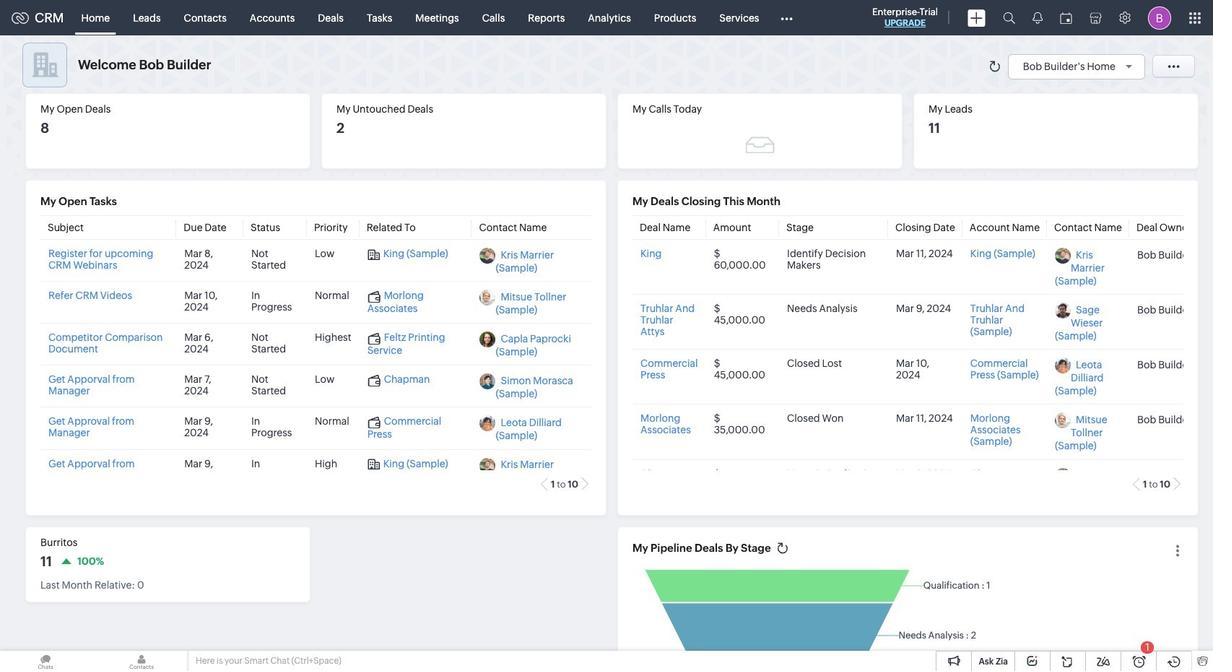 Task type: describe. For each thing, give the bounding box(es) containing it.
profile element
[[1140, 0, 1181, 35]]

create menu element
[[959, 0, 995, 35]]

calendar image
[[1061, 12, 1073, 23]]

create menu image
[[968, 9, 986, 26]]

signals element
[[1024, 0, 1052, 35]]



Task type: locate. For each thing, give the bounding box(es) containing it.
signals image
[[1033, 12, 1043, 24]]

contacts image
[[96, 651, 187, 671]]

Other Modules field
[[771, 6, 802, 29]]

chats image
[[0, 651, 91, 671]]

search image
[[1004, 12, 1016, 24]]

profile image
[[1149, 6, 1172, 29]]

logo image
[[12, 12, 29, 23]]

search element
[[995, 0, 1024, 35]]



Task type: vqa. For each thing, say whether or not it's contained in the screenshot.
Search element
yes



